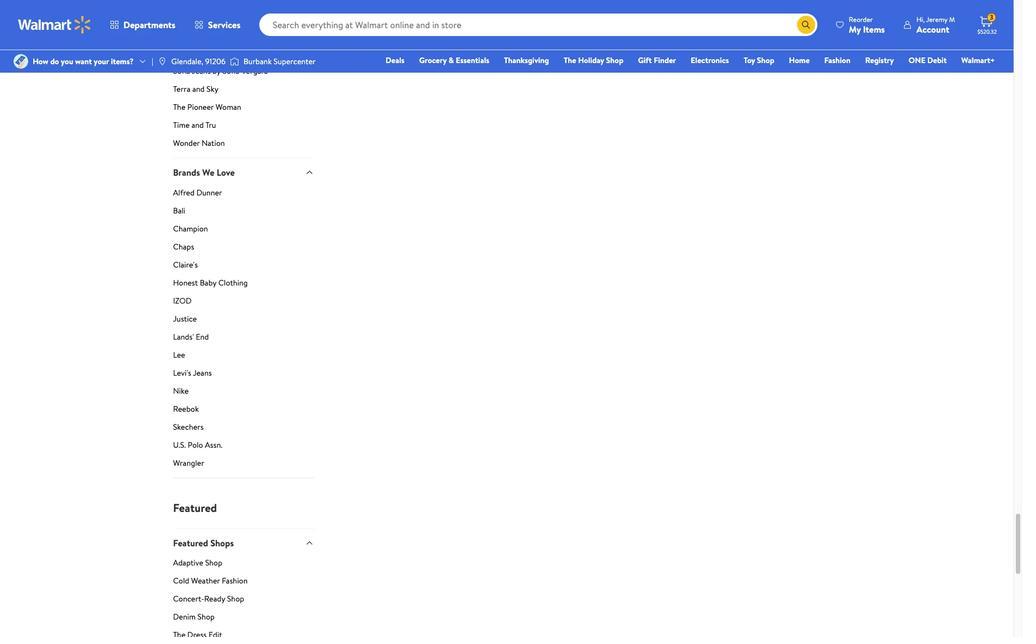 Task type: vqa. For each thing, say whether or not it's contained in the screenshot.
bottom ice
no



Task type: describe. For each thing, give the bounding box(es) containing it.
denim
[[173, 612, 196, 623]]

alfred
[[173, 187, 195, 198]]

items?
[[111, 56, 134, 67]]

brands
[[173, 166, 200, 179]]

shop for adaptive shop
[[205, 558, 222, 569]]

chaps link
[[173, 241, 314, 257]]

account
[[917, 23, 950, 35]]

thanksgiving link
[[499, 54, 554, 67]]

justice
[[173, 313, 197, 325]]

nike
[[173, 386, 189, 397]]

concert-ready shop link
[[173, 594, 314, 610]]

glendale,
[[171, 56, 203, 67]]

izod link
[[173, 295, 314, 311]]

and for tru
[[192, 120, 204, 131]]

reebok link
[[173, 404, 314, 419]]

grocery
[[419, 55, 447, 66]]

burbank supercenter
[[244, 56, 316, 67]]

jeans for sofia
[[192, 65, 211, 77]]

denim shop link
[[173, 612, 314, 628]]

want
[[75, 56, 92, 67]]

|
[[152, 56, 153, 67]]

featured for featured
[[173, 501, 217, 516]]

denim shop
[[173, 612, 215, 623]]

claire's link
[[173, 259, 314, 275]]

shop down cold weather fashion link
[[227, 594, 244, 605]]

cold weather fashion
[[173, 576, 248, 587]]

libby
[[197, 29, 215, 41]]

bali link
[[173, 205, 314, 221]]

dunner
[[197, 187, 222, 198]]

levi's jeans link
[[173, 367, 314, 383]]

sofia jeans by sofia vergara
[[173, 65, 268, 77]]

reorder
[[849, 14, 873, 24]]

electronics link
[[686, 54, 734, 67]]

time
[[173, 120, 190, 131]]

2 sofia from the left
[[222, 65, 240, 77]]

bali
[[173, 205, 185, 216]]

gift
[[638, 55, 652, 66]]

adaptive
[[173, 558, 203, 569]]

one debit
[[909, 55, 947, 66]]

jeremy
[[927, 14, 948, 24]]

shop for denim shop
[[198, 612, 215, 623]]

toy shop link
[[739, 54, 780, 67]]

woman
[[216, 102, 241, 113]]

scoop
[[173, 47, 194, 59]]

m
[[950, 14, 955, 24]]

sofia jeans by sofia vergara link
[[173, 65, 314, 81]]

vergara
[[241, 65, 268, 77]]

boundaries
[[185, 11, 223, 23]]

debit
[[928, 55, 947, 66]]

tru
[[206, 120, 216, 131]]

time and tru
[[173, 120, 216, 131]]

we
[[202, 166, 215, 179]]

wonder
[[173, 138, 200, 149]]

featured for featured shops
[[173, 537, 208, 550]]

chaps
[[173, 241, 194, 252]]

assn.
[[205, 440, 223, 451]]

how do you want your items?
[[33, 56, 134, 67]]

lands'
[[173, 331, 194, 343]]

levi's jeans
[[173, 367, 212, 379]]

do
[[50, 56, 59, 67]]

featured shops button
[[173, 529, 314, 558]]

one debit link
[[904, 54, 952, 67]]

justice link
[[173, 313, 314, 329]]

0 horizontal spatial fashion
[[222, 576, 248, 587]]

clothing
[[218, 277, 248, 288]]

levi's
[[173, 367, 191, 379]]

honest baby clothing link
[[173, 277, 314, 293]]

departments button
[[100, 11, 185, 38]]

electronics
[[691, 55, 729, 66]]

alfred dunner
[[173, 187, 222, 198]]

home
[[789, 55, 810, 66]]

services
[[208, 19, 241, 31]]

concert-
[[173, 594, 204, 605]]

0 vertical spatial fashion
[[825, 55, 851, 66]]

burbank
[[244, 56, 272, 67]]

lands' end link
[[173, 331, 314, 347]]

shop right holiday
[[606, 55, 624, 66]]

claire's
[[173, 259, 198, 270]]



Task type: locate. For each thing, give the bounding box(es) containing it.
how
[[33, 56, 48, 67]]

 image
[[230, 56, 239, 67]]

and left tru
[[192, 120, 204, 131]]

honest
[[173, 277, 198, 288]]

polo
[[188, 440, 203, 451]]

& right grocery
[[449, 55, 454, 66]]

Walmart Site-Wide search field
[[259, 14, 818, 36]]

baby
[[200, 277, 216, 288]]

u.s. polo assn.
[[173, 440, 223, 451]]

1 vertical spatial &
[[449, 55, 454, 66]]

lands' end
[[173, 331, 209, 343]]

gift finder
[[638, 55, 676, 66]]

my
[[849, 23, 861, 35]]

fashion down adaptive shop link
[[222, 576, 248, 587]]

home link
[[784, 54, 815, 67]]

featured inside featured shops dropdown button
[[173, 537, 208, 550]]

cold
[[173, 576, 189, 587]]

and left sky
[[192, 84, 205, 95]]

departments
[[124, 19, 175, 31]]

honest baby clothing
[[173, 277, 248, 288]]

& right the sam
[[189, 29, 195, 41]]

0 vertical spatial jeans
[[192, 65, 211, 77]]

1 horizontal spatial fashion
[[825, 55, 851, 66]]

& for grocery
[[449, 55, 454, 66]]

1 horizontal spatial  image
[[158, 57, 167, 66]]

shops
[[210, 537, 234, 550]]

champion link
[[173, 223, 314, 239]]

1 horizontal spatial &
[[449, 55, 454, 66]]

holiday
[[578, 55, 604, 66]]

time and tru link
[[173, 120, 314, 135]]

shop up cold weather fashion
[[205, 558, 222, 569]]

featured
[[173, 501, 217, 516], [173, 537, 208, 550]]

cold weather fashion link
[[173, 576, 314, 592]]

jeans for levi's
[[193, 367, 212, 379]]

the for the holiday shop
[[564, 55, 577, 66]]

lee link
[[173, 349, 314, 365]]

sofia right by
[[222, 65, 240, 77]]

the up time
[[173, 102, 186, 113]]

91206
[[205, 56, 226, 67]]

skechers link
[[173, 422, 314, 437]]

& for sam
[[189, 29, 195, 41]]

1 horizontal spatial sofia
[[222, 65, 240, 77]]

3 $520.32
[[978, 13, 997, 36]]

reebok
[[173, 404, 199, 415]]

items
[[863, 23, 885, 35]]

wrangler
[[173, 458, 204, 469]]

finder
[[654, 55, 676, 66]]

0 horizontal spatial the
[[173, 102, 186, 113]]

shop right toy
[[757, 55, 775, 66]]

featured up featured shops
[[173, 501, 217, 516]]

fashion down my
[[825, 55, 851, 66]]

sam
[[173, 29, 188, 41]]

1 vertical spatial jeans
[[193, 367, 212, 379]]

terra and sky link
[[173, 84, 314, 99]]

2 featured from the top
[[173, 537, 208, 550]]

fashion link
[[820, 54, 856, 67]]

jeans right levi's
[[193, 367, 212, 379]]

you
[[61, 56, 73, 67]]

1 vertical spatial the
[[173, 102, 186, 113]]

your
[[94, 56, 109, 67]]

nation
[[202, 138, 225, 149]]

Search search field
[[259, 14, 818, 36]]

u.s.
[[173, 440, 186, 451]]

and for sky
[[192, 84, 205, 95]]

jeans
[[192, 65, 211, 77], [193, 367, 212, 379]]

walmart+ link
[[957, 54, 1001, 67]]

0 horizontal spatial  image
[[14, 54, 28, 69]]

0 vertical spatial &
[[189, 29, 195, 41]]

thanksgiving
[[504, 55, 549, 66]]

skechers
[[173, 422, 204, 433]]

3
[[990, 13, 994, 22]]

search icon image
[[802, 20, 811, 29]]

the left holiday
[[564, 55, 577, 66]]

the holiday shop
[[564, 55, 624, 66]]

wonder nation
[[173, 138, 225, 149]]

wrangler link
[[173, 458, 314, 478]]

0 horizontal spatial &
[[189, 29, 195, 41]]

glendale, 91206
[[171, 56, 226, 67]]

1 vertical spatial featured
[[173, 537, 208, 550]]

deals
[[386, 55, 405, 66]]

supercenter
[[274, 56, 316, 67]]

one
[[909, 55, 926, 66]]

 image for how do you want your items?
[[14, 54, 28, 69]]

grocery & essentials
[[419, 55, 490, 66]]

 image right |
[[158, 57, 167, 66]]

1 horizontal spatial the
[[564, 55, 577, 66]]

 image for glendale, 91206
[[158, 57, 167, 66]]

champion
[[173, 223, 208, 234]]

adaptive shop link
[[173, 558, 314, 574]]

1 vertical spatial fashion
[[222, 576, 248, 587]]

walmart image
[[18, 16, 91, 34]]

the pioneer woman link
[[173, 102, 314, 117]]

sofia
[[173, 65, 190, 77], [222, 65, 240, 77]]

gift finder link
[[633, 54, 681, 67]]

wonder nation link
[[173, 138, 314, 158]]

featured up adaptive
[[173, 537, 208, 550]]

1 vertical spatial and
[[192, 120, 204, 131]]

toy
[[744, 55, 755, 66]]

registry
[[866, 55, 894, 66]]

jeans left by
[[192, 65, 211, 77]]

0 horizontal spatial sofia
[[173, 65, 190, 77]]

1 featured from the top
[[173, 501, 217, 516]]

toy shop
[[744, 55, 775, 66]]

no boundaries
[[173, 11, 223, 23]]

0 vertical spatial and
[[192, 84, 205, 95]]

weather
[[191, 576, 220, 587]]

0 vertical spatial the
[[564, 55, 577, 66]]

lee
[[173, 349, 185, 361]]

ready
[[204, 594, 225, 605]]

walmart+
[[962, 55, 995, 66]]

love
[[217, 166, 235, 179]]

the for the pioneer woman
[[173, 102, 186, 113]]

no
[[173, 11, 183, 23]]

featured shops
[[173, 537, 234, 550]]

the
[[564, 55, 577, 66], [173, 102, 186, 113]]

sam & libby
[[173, 29, 215, 41]]

 image
[[14, 54, 28, 69], [158, 57, 167, 66]]

0 vertical spatial featured
[[173, 501, 217, 516]]

sky
[[207, 84, 219, 95]]

scoop link
[[173, 47, 314, 63]]

the pioneer woman
[[173, 102, 241, 113]]

shop down concert-ready shop on the bottom of page
[[198, 612, 215, 623]]

sofia up terra on the top left of the page
[[173, 65, 190, 77]]

shop for toy shop
[[757, 55, 775, 66]]

 image left how
[[14, 54, 28, 69]]

&
[[189, 29, 195, 41], [449, 55, 454, 66]]

and
[[192, 84, 205, 95], [192, 120, 204, 131]]

brands we love
[[173, 166, 235, 179]]

pioneer
[[187, 102, 214, 113]]

1 sofia from the left
[[173, 65, 190, 77]]

adaptive shop
[[173, 558, 222, 569]]



